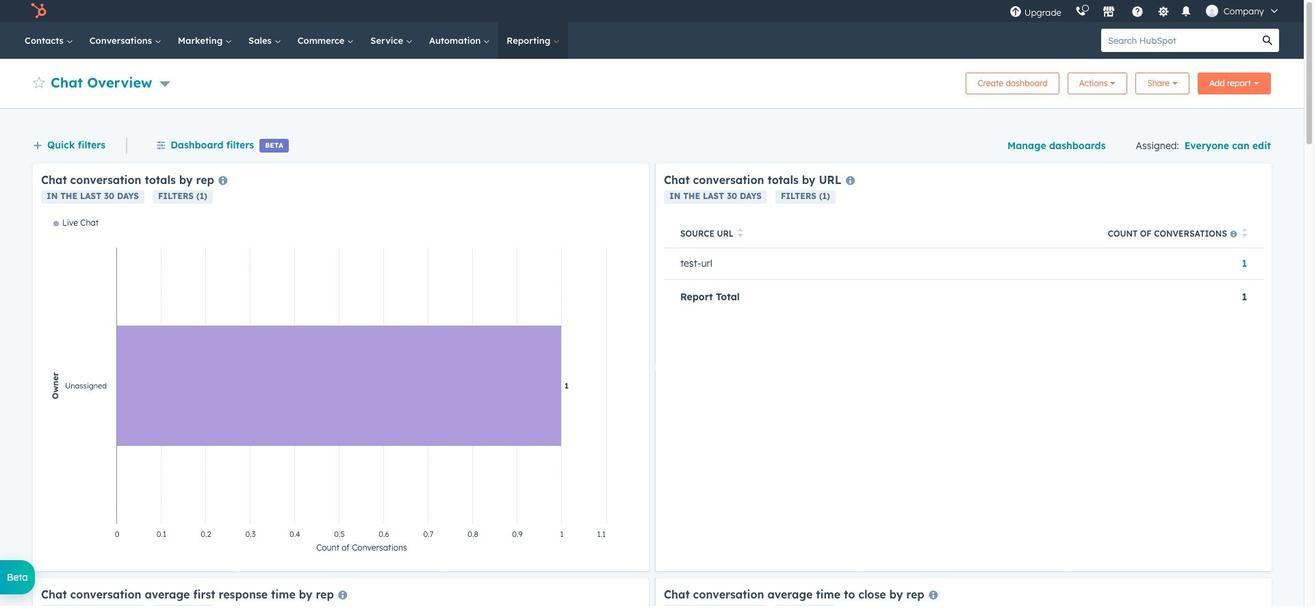 Task type: describe. For each thing, give the bounding box(es) containing it.
chat conversation totals by url element
[[656, 164, 1272, 571]]

chat conversation average first response time by rep element
[[33, 578, 649, 606]]

chat conversation average time to close by rep element
[[656, 578, 1272, 606]]

jacob simon image
[[1206, 5, 1218, 17]]

1 press to sort. element from the left
[[738, 228, 743, 240]]

2 press to sort. element from the left
[[1242, 228, 1247, 240]]



Task type: locate. For each thing, give the bounding box(es) containing it.
banner
[[33, 68, 1271, 94]]

toggle series visibility region
[[53, 218, 99, 228]]

interactive chart image
[[41, 218, 641, 563]]

chat conversation totals by rep element
[[33, 164, 649, 571]]

menu
[[1002, 0, 1287, 22]]

press to sort. image
[[1242, 228, 1247, 238]]

0 horizontal spatial press to sort. element
[[738, 228, 743, 240]]

1 horizontal spatial press to sort. element
[[1242, 228, 1247, 240]]

Search HubSpot search field
[[1101, 29, 1256, 52]]

marketplaces image
[[1102, 6, 1115, 18]]

press to sort. element
[[738, 228, 743, 240], [1242, 228, 1247, 240]]

press to sort. image
[[738, 228, 743, 238]]



Task type: vqa. For each thing, say whether or not it's contained in the screenshot.
left Press to sort. element
yes



